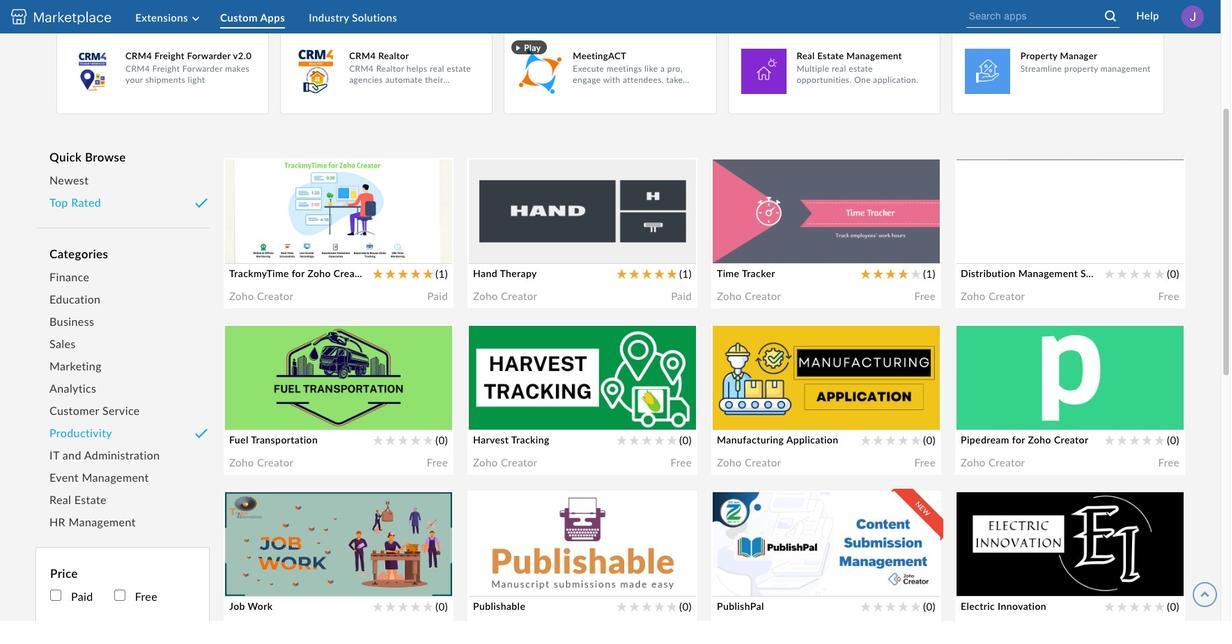 Task type: vqa. For each thing, say whether or not it's contained in the screenshot.
Creator
yes



Task type: describe. For each thing, give the bounding box(es) containing it.
top
[[49, 196, 68, 209]]

zoho inside hand therapy zoho creator
[[479, 192, 504, 205]]

estate for real estate management multiple real estate opportunities. one application.
[[818, 50, 844, 61]]

1 vertical spatial pipedream
[[961, 434, 1010, 446]]

zoho down thousands
[[1028, 434, 1052, 446]]

zoho inside manufacturing application zoho creator
[[723, 359, 748, 372]]

zoho up bill
[[235, 192, 260, 205]]

creator inside hand therapy zoho creator
[[507, 192, 544, 205]]

1 vertical spatial forwarder
[[182, 63, 223, 74]]

white image
[[1103, 8, 1120, 26]]

publishpal for publishpal zoho creator
[[723, 505, 788, 521]]

time tracker zoho creator
[[723, 171, 804, 205]]

free inside build workflows that connect zoho creator with thousands of other apps free
[[1153, 455, 1175, 468]]

★ ★ ★ ★ (0)
[[491, 547, 554, 559]]

allocate
[[573, 97, 604, 107]]

it and administration link
[[49, 445, 196, 467]]

management inside the real estate management multiple real estate opportunities. one application.
[[847, 50, 903, 61]]

your inside increase your manufacturing production with the job work app for zoho creator.
[[278, 568, 300, 581]]

your up automatically
[[253, 235, 275, 247]]

Search apps search field
[[967, 6, 1103, 26]]

application for manufacturing application
[[787, 434, 839, 446]]

helps
[[407, 63, 428, 74]]

0 vertical spatial realtor
[[379, 50, 409, 61]]

it
[[49, 449, 59, 462]]

editor's pick
[[56, 5, 130, 20]]

with inside unlock your full potential with optimized distribution.
[[1092, 235, 1114, 247]]

hand for hand therapy
[[473, 268, 498, 280]]

other
[[1096, 418, 1122, 431]]

notes,
[[573, 86, 597, 96]]

increase
[[235, 568, 275, 581]]

zoho creator for trackmytime for zoho creator
[[229, 290, 294, 303]]

to inside the power to produce, right at your fingertips
[[777, 402, 788, 414]]

real inside crm4 realtor crm4 realtor helps real estate agencies automate their processes
[[430, 63, 445, 74]]

event management
[[49, 471, 149, 484]]

job for job work
[[229, 601, 245, 613]]

employees
[[235, 268, 286, 281]]

real for real estate
[[49, 494, 71, 507]]

zoho down "fingertips"
[[717, 457, 742, 469]]

new
[[914, 500, 933, 518]]

management for hr management
[[69, 516, 136, 529]]

accurately
[[312, 235, 361, 247]]

publishable
[[473, 601, 526, 613]]

(1) up the clients
[[298, 213, 310, 226]]

zoho inside fuel transportation zoho creator
[[235, 359, 260, 372]]

ease your hand therapy documentation and data analysis requirements paid
[[479, 235, 687, 301]]

zoho creator for hand therapy
[[473, 290, 538, 303]]

work
[[808, 235, 832, 247]]

workflows
[[994, 402, 1045, 414]]

management
[[1101, 63, 1151, 74]]

estate for real estate
[[74, 494, 107, 507]]

full
[[1028, 235, 1043, 247]]

execute
[[573, 63, 604, 74]]

analytics link
[[49, 378, 196, 400]]

top rated link
[[49, 192, 196, 214]]

electric for electric innovation
[[961, 601, 996, 613]]

price
[[50, 567, 78, 581]]

(1) left hand therapy at left top
[[436, 268, 448, 280]]

production
[[376, 568, 428, 581]]

hr management link
[[49, 512, 196, 534]]

fuel inside efficient routes, secure transport: powering your fuel logistics by using fuel transportation application
[[414, 418, 435, 431]]

(1) left distribution in the right of the page
[[924, 268, 936, 280]]

productivity
[[49, 427, 112, 440]]

and inside meetingact execute meetings like a pro, engage with attendees, take notes, make decisions, and allocate tasks
[[663, 86, 678, 96]]

time for time tracker
[[717, 268, 740, 280]]

fuel for fuel transportation zoho creator
[[235, 338, 262, 355]]

hand therapy zoho creator
[[479, 171, 568, 205]]

optimized
[[1117, 235, 1164, 247]]

it and administration
[[49, 449, 160, 462]]

processes
[[349, 86, 388, 96]]

custom apps link
[[220, 8, 306, 28]]

for inside trackmytime for zoho creator ★ ★ ★ ★ ★ (1)
[[292, 268, 305, 280]]

your inside unlock your full potential with optimized distribution.
[[1003, 235, 1025, 247]]

estate inside crm4 realtor crm4 realtor helps real estate agencies automate their processes
[[447, 63, 471, 74]]

customer service
[[49, 404, 140, 418]]

service
[[102, 404, 140, 418]]

and right it
[[63, 449, 81, 462]]

ease
[[479, 235, 501, 247]]

extensions link
[[135, 11, 199, 25]]

in
[[1055, 585, 1064, 597]]

apps
[[1125, 418, 1147, 431]]

creator inside build workflows that connect zoho creator with thousands of other apps free
[[967, 418, 1003, 431]]

creator inside trackmytime for zoho creator ★ ★ ★ ★ ★ (1)
[[334, 268, 368, 280]]

zoho creator for fuel transportation
[[229, 457, 294, 469]]

meetingact
[[573, 50, 627, 61]]

automatically
[[235, 252, 299, 264]]

zoho down "harvest tracking"
[[473, 457, 498, 469]]

industry solutions
[[309, 11, 398, 24]]

on
[[321, 268, 334, 281]]

zoho up connect
[[1060, 338, 1093, 355]]

their
[[425, 75, 444, 85]]

your inside efficient routes, secure transport: powering your fuel logistics by using fuel transportation application
[[283, 418, 305, 431]]

data
[[500, 252, 521, 264]]

real estate link
[[49, 489, 196, 512]]

system
[[1081, 268, 1114, 280]]

right
[[836, 402, 858, 414]]

reaping
[[567, 402, 605, 414]]

with inside meetingact execute meetings like a pro, engage with attendees, take notes, make decisions, and allocate tasks
[[603, 75, 621, 85]]

free inside 'sowing precision, reaping excellence within harvest tracking application. free'
[[665, 455, 687, 468]]

creator inside the job work zoho creator
[[263, 526, 300, 538]]

(1) up hand
[[542, 213, 554, 226]]

efficient routes, secure transport: powering your fuel logistics by using fuel transportation application
[[235, 402, 435, 448]]

zoho inside increase your manufacturing production with the job work app for zoho creator.
[[364, 585, 389, 597]]

distribution.
[[967, 252, 1026, 264]]

entertainment
[[786, 568, 855, 581]]

tasks.
[[337, 268, 364, 281]]

precision,
[[517, 402, 564, 414]]

fuel transportation zoho creator
[[235, 338, 358, 372]]

management for event management
[[82, 471, 149, 484]]

administration
[[84, 449, 160, 462]]

electric innovation zoho creator
[[967, 505, 1086, 538]]

1 vertical spatial pipedream for zoho creator
[[961, 434, 1089, 446]]

for down workflows
[[1013, 434, 1026, 446]]

innovation for electric innovation zoho creator
[[1018, 505, 1086, 521]]

your inside crm4 freight forwarder v2.0 crm4 freight forwarder makes your shipments light
[[125, 75, 143, 85]]

engage
[[573, 75, 601, 85]]

property
[[1065, 63, 1099, 74]]

★ ★ ★ (1)
[[748, 213, 798, 226]]

unlock
[[967, 235, 1001, 247]]

trackmytime for zoho creator zoho creator
[[235, 171, 429, 205]]

zoho down distribution in the right of the page
[[961, 290, 986, 303]]

1 vertical spatial realtor
[[376, 63, 404, 74]]

rated
[[71, 196, 101, 209]]

fuel for fuel transportation
[[229, 434, 249, 446]]

zoho down fuel transportation at left bottom
[[229, 457, 254, 469]]

browse
[[85, 150, 126, 165]]

for up that at the right of the page
[[1038, 338, 1057, 355]]

attendees,
[[623, 75, 664, 85]]

zoho inside time tracker zoho creator
[[723, 192, 748, 205]]

manufacturing application zoho creator
[[723, 338, 892, 372]]

paid inside ease your hand therapy documentation and data analysis requirements paid
[[666, 289, 687, 301]]

therapy for hand therapy
[[500, 268, 537, 280]]

tracking for harvest tracking zoho creator
[[532, 338, 585, 355]]

unlock your full potential with optimized distribution.
[[967, 235, 1164, 264]]

creator inside electric innovation zoho creator
[[995, 526, 1032, 538]]

innovation
[[967, 585, 1018, 597]]

zoho inside trackmytime for zoho creator ★ ★ ★ ★ ★ (1)
[[308, 268, 331, 280]]

zoho creator for unlock your full potential with optimized distribution.
[[961, 290, 1026, 303]]

increase your manufacturing production with the job work app for zoho creator.
[[235, 568, 431, 597]]

time for time tracker zoho creator
[[723, 171, 754, 188]]

v2.0
[[233, 50, 252, 61]]

meetingact execute meetings like a pro, engage with attendees, take notes, make decisions, and allocate tasks
[[573, 50, 683, 107]]

middlemen
[[723, 585, 776, 597]]

for inside increase your manufacturing production with the job work app for zoho creator.
[[348, 585, 361, 597]]

zoho inside electric innovation zoho creator
[[967, 526, 992, 538]]

0 vertical spatial freight
[[155, 50, 185, 61]]

0 horizontal spatial ★ ★ ★ ★ ★ (1)
[[479, 213, 554, 226]]

(1) up track employees' work hours.
[[786, 213, 798, 226]]

sparks
[[1021, 585, 1052, 597]]

imagination:
[[1035, 568, 1095, 581]]



Task type: locate. For each thing, give the bounding box(es) containing it.
tracker inside time tracker zoho creator
[[758, 171, 804, 188]]

companies,
[[833, 585, 887, 597]]

0 vertical spatial publishpal
[[723, 505, 788, 521]]

hr management
[[49, 516, 136, 529]]

manufacturing inside manufacturing application zoho creator
[[723, 338, 816, 355]]

build workflows that connect zoho creator with thousands of other apps free
[[967, 402, 1175, 468]]

zoho inside "harvest tracking zoho creator"
[[479, 359, 504, 372]]

electric for electric innovation zoho creator
[[967, 505, 1014, 521]]

job inside the job work zoho creator
[[235, 505, 257, 521]]

secure
[[315, 402, 347, 414]]

real
[[797, 50, 815, 61], [49, 494, 71, 507]]

and inside the empowering entertainment business middlemen to manage companies, contacts, submissions, and projects
[[833, 602, 851, 614]]

employees'
[[751, 235, 805, 247]]

newest
[[49, 174, 89, 187]]

automate
[[386, 75, 423, 85]]

1 vertical spatial hand
[[473, 268, 498, 280]]

work
[[261, 505, 296, 521], [298, 585, 324, 597], [248, 601, 273, 613]]

(1)
[[298, 213, 310, 226], [542, 213, 554, 226], [786, 213, 798, 226], [436, 268, 448, 280], [680, 268, 692, 280], [924, 268, 936, 280]]

zoho down build
[[961, 457, 986, 469]]

by
[[364, 235, 376, 247], [371, 418, 383, 431]]

application.
[[874, 75, 919, 85], [596, 418, 652, 431]]

zoho creator down build
[[961, 457, 1026, 469]]

0 vertical spatial to
[[777, 402, 788, 414]]

tracking inside 'sowing precision, reaping excellence within harvest tracking application. free'
[[553, 418, 593, 431]]

and down "ease"
[[479, 252, 497, 264]]

pipedream down build
[[961, 434, 1010, 446]]

newest link
[[49, 169, 196, 192]]

work up the increase
[[261, 505, 296, 521]]

fuel inside fuel transportation zoho creator
[[235, 338, 262, 355]]

work inside the job work zoho creator
[[261, 505, 296, 521]]

electric innovation
[[961, 601, 1047, 613]]

hand up "ease"
[[479, 171, 513, 188]]

pipedream up workflows
[[967, 338, 1035, 355]]

manufacturing for manufacturing application
[[717, 434, 784, 446]]

1 vertical spatial to
[[779, 585, 789, 597]]

your down routes,
[[283, 418, 305, 431]]

★ link
[[235, 211, 246, 226], [273, 211, 283, 226], [285, 211, 296, 226], [479, 211, 490, 226], [504, 211, 515, 226], [517, 211, 527, 226], [529, 211, 540, 226], [748, 211, 759, 226], [761, 211, 771, 226], [773, 211, 784, 226], [373, 263, 384, 280], [386, 263, 396, 280], [398, 263, 409, 280], [411, 263, 421, 280], [423, 263, 434, 280], [617, 263, 628, 280], [630, 263, 640, 280], [642, 263, 653, 280], [655, 263, 665, 280], [667, 263, 678, 280], [861, 263, 872, 280], [873, 263, 884, 280], [886, 263, 897, 280], [899, 263, 909, 280], [911, 263, 922, 280], [1105, 263, 1116, 280], [1117, 263, 1128, 280], [1130, 263, 1141, 280], [1143, 263, 1153, 280], [1155, 263, 1166, 280], [260, 378, 271, 392], [273, 378, 283, 392], [285, 378, 296, 392], [479, 378, 490, 392], [491, 378, 502, 392], [504, 378, 515, 392], [517, 378, 527, 392], [529, 378, 540, 392], [723, 378, 734, 392], [735, 378, 746, 392], [748, 378, 759, 392], [761, 378, 771, 392], [773, 378, 784, 392], [373, 429, 384, 447], [386, 429, 396, 447], [398, 429, 409, 447], [411, 429, 421, 447], [423, 429, 434, 447], [617, 429, 628, 447], [630, 429, 640, 447], [642, 429, 653, 447], [655, 429, 665, 447], [667, 429, 678, 447], [861, 429, 872, 447], [873, 429, 884, 447], [886, 429, 897, 447], [899, 429, 909, 447], [911, 429, 922, 447], [1105, 429, 1116, 447], [1117, 429, 1128, 447], [1130, 429, 1141, 447], [1143, 429, 1153, 447], [1155, 429, 1166, 447], [235, 544, 246, 559], [247, 544, 258, 559], [260, 544, 271, 559], [273, 544, 283, 559], [285, 544, 296, 559], [491, 544, 502, 559], [504, 544, 515, 559], [517, 544, 527, 559], [529, 544, 540, 559], [723, 544, 734, 559], [735, 544, 746, 559], [748, 544, 759, 559], [761, 544, 771, 559], [773, 544, 784, 559], [967, 544, 978, 559], [979, 544, 990, 559], [992, 544, 1003, 559], [1004, 544, 1015, 559], [1017, 544, 1028, 559], [373, 596, 384, 613], [386, 596, 396, 613], [398, 596, 409, 613], [411, 596, 421, 613], [423, 596, 434, 613], [617, 596, 628, 613], [630, 596, 640, 613], [642, 596, 653, 613], [655, 596, 665, 613], [667, 596, 678, 613], [861, 596, 872, 613], [873, 596, 884, 613], [886, 596, 897, 613], [899, 596, 909, 613], [911, 596, 922, 613], [1105, 596, 1116, 613], [1117, 596, 1128, 613], [1130, 596, 1141, 613], [1143, 596, 1153, 613], [1155, 596, 1166, 613]]

tracking inside "harvest tracking zoho creator"
[[532, 338, 585, 355]]

0 vertical spatial application.
[[874, 75, 919, 85]]

with down workflows
[[1006, 418, 1027, 431]]

application down the power to produce, right at your fingertips
[[787, 434, 839, 446]]

empowering
[[723, 568, 783, 581]]

1 vertical spatial tracking
[[553, 418, 593, 431]]

time down track
[[717, 268, 740, 280]]

real estate management multiple real estate opportunities. one application.
[[797, 50, 919, 85]]

zoho down recording on the top left of the page
[[308, 268, 331, 280]]

2 vertical spatial work
[[248, 601, 273, 613]]

zoho inside build workflows that connect zoho creator with thousands of other apps free
[[1112, 402, 1137, 414]]

for inside trackmytime for zoho creator zoho creator
[[322, 171, 340, 188]]

the
[[351, 252, 367, 264], [259, 585, 275, 597]]

tracking up the precision,
[[532, 338, 585, 355]]

zoho up empowering
[[723, 526, 748, 538]]

zoho up "sowing"
[[479, 359, 504, 372]]

zoho creator for pipedream for zoho creator
[[961, 457, 1026, 469]]

0 horizontal spatial the
[[259, 585, 275, 597]]

1 vertical spatial estate
[[74, 494, 107, 507]]

job for job work zoho creator
[[235, 505, 257, 521]]

hand for hand therapy zoho creator
[[479, 171, 513, 188]]

application inside manufacturing application zoho creator
[[820, 338, 892, 355]]

energize your imagination: where innovation sparks in electric.
[[967, 568, 1127, 597]]

0 horizontal spatial real
[[49, 494, 71, 507]]

bill your clients accurately by automatically recording the time your employees spend on tasks. paid
[[235, 235, 443, 301]]

real inside the real estate management multiple real estate opportunities. one application.
[[797, 50, 815, 61]]

manufacturing down "fingertips"
[[717, 434, 784, 446]]

harvest inside "harvest tracking zoho creator"
[[479, 338, 529, 355]]

sowing
[[479, 402, 514, 414]]

harvest down within
[[473, 434, 509, 446]]

management down 'real estate' link
[[69, 516, 136, 529]]

makes
[[225, 63, 250, 74]]

innovation down sparks
[[998, 601, 1047, 613]]

business
[[49, 315, 94, 328]]

distribution management system
[[961, 268, 1114, 280]]

1 horizontal spatial estate
[[849, 63, 873, 74]]

1 vertical spatial application.
[[596, 418, 652, 431]]

estate up the multiple
[[818, 50, 844, 61]]

estate inside the real estate management multiple real estate opportunities. one application.
[[818, 50, 844, 61]]

track employees' work hours.
[[723, 235, 865, 247]]

therapy inside hand therapy zoho creator
[[516, 171, 568, 188]]

at
[[861, 402, 871, 414]]

pick
[[105, 5, 130, 20]]

harvest up "sowing"
[[479, 338, 529, 355]]

0 vertical spatial the
[[351, 252, 367, 264]]

0 vertical spatial tracking
[[532, 338, 585, 355]]

real inside the real estate management multiple real estate opportunities. one application.
[[832, 63, 847, 74]]

electric.
[[1067, 585, 1105, 597]]

contacts,
[[723, 602, 767, 614]]

2 vertical spatial fuel
[[229, 434, 249, 446]]

streamline
[[1021, 63, 1063, 74]]

management down unlock your full potential with optimized distribution.
[[1019, 268, 1078, 280]]

harvest down the precision,
[[512, 418, 550, 431]]

estate right helps
[[447, 63, 471, 74]]

your inside ease your hand therapy documentation and data analysis requirements paid
[[504, 235, 526, 247]]

where
[[1097, 568, 1127, 581]]

0 vertical spatial harvest
[[479, 338, 529, 355]]

harvest tracking
[[473, 434, 550, 446]]

zoho up energize
[[967, 526, 992, 538]]

zoho down production
[[364, 585, 389, 597]]

your left shipments
[[125, 75, 143, 85]]

real up the multiple
[[797, 50, 815, 61]]

application for manufacturing application zoho creator
[[820, 338, 892, 355]]

1 horizontal spatial estate
[[818, 50, 844, 61]]

0 vertical spatial tracker
[[758, 171, 804, 188]]

tracker for time tracker
[[742, 268, 776, 280]]

real inside 'real estate' link
[[49, 494, 71, 507]]

fuel right using
[[414, 418, 435, 431]]

paid
[[422, 289, 443, 301], [666, 289, 687, 301], [427, 290, 448, 303], [671, 290, 692, 303], [71, 590, 93, 604]]

0 vertical spatial trackmytime
[[235, 171, 318, 188]]

real up their
[[430, 63, 445, 74]]

by down transport:
[[371, 418, 383, 431]]

categories
[[49, 247, 108, 261]]

1 horizontal spatial application.
[[874, 75, 919, 85]]

crm4 realtor crm4 realtor helps real estate agencies automate their processes
[[349, 50, 471, 96]]

real up opportunities.
[[832, 63, 847, 74]]

to up submissions,
[[779, 585, 789, 597]]

0 vertical spatial job
[[235, 505, 257, 521]]

application. down excellence
[[596, 418, 652, 431]]

by inside efficient routes, secure transport: powering your fuel logistics by using fuel transportation application
[[371, 418, 383, 431]]

the down the increase
[[259, 585, 275, 597]]

harvest for harvest tracking
[[473, 434, 509, 446]]

hand
[[479, 171, 513, 188], [473, 268, 498, 280]]

trackmytime inside trackmytime for zoho creator zoho creator
[[235, 171, 318, 188]]

1 vertical spatial manufacturing
[[717, 434, 784, 446]]

0 horizontal spatial real
[[430, 63, 445, 74]]

tracking down the precision,
[[512, 434, 550, 446]]

publishpal for publishpal
[[717, 601, 764, 613]]

1 vertical spatial harvest
[[512, 418, 550, 431]]

trackmytime for trackmytime for zoho creator ★ ★ ★ ★ ★ (1)
[[229, 268, 289, 280]]

zoho inside publishpal zoho creator
[[723, 526, 748, 538]]

zoho up efficient
[[235, 359, 260, 372]]

application down the logistics
[[308, 435, 363, 448]]

tracking down 'reaping'
[[553, 418, 593, 431]]

zoho down hand therapy at left top
[[473, 290, 498, 303]]

trackmytime inside trackmytime for zoho creator ★ ★ ★ ★ ★ (1)
[[229, 268, 289, 280]]

zoho creator down hand therapy at left top
[[473, 290, 538, 303]]

multiple
[[797, 63, 830, 74]]

application. right one
[[874, 75, 919, 85]]

routes,
[[279, 402, 312, 414]]

harvest for harvest tracking zoho creator
[[479, 338, 529, 355]]

your inside the power to produce, right at your fingertips
[[873, 402, 895, 414]]

zoho up track
[[723, 192, 748, 205]]

time inside time tracker zoho creator
[[723, 171, 754, 188]]

zoho inside the job work zoho creator
[[235, 526, 260, 538]]

your inside energize your imagination: where innovation sparks in electric.
[[1011, 568, 1033, 581]]

trackmytime for trackmytime for zoho creator zoho creator
[[235, 171, 318, 188]]

customer
[[49, 404, 99, 418]]

application
[[820, 338, 892, 355], [787, 434, 839, 446], [308, 435, 363, 448]]

job left the app
[[278, 585, 295, 597]]

management for distribution management system
[[1019, 268, 1078, 280]]

1 vertical spatial job
[[278, 585, 295, 597]]

application inside efficient routes, secure transport: powering your fuel logistics by using fuel transportation application
[[308, 435, 363, 448]]

1 vertical spatial freight
[[152, 63, 180, 74]]

work for job work
[[248, 601, 273, 613]]

zoho up apps
[[1112, 402, 1137, 414]]

zoho creator for time tracker
[[717, 290, 782, 303]]

management
[[847, 50, 903, 61], [1019, 268, 1078, 280], [82, 471, 149, 484], [69, 516, 136, 529]]

zoho down time tracker
[[717, 290, 742, 303]]

sales
[[49, 337, 76, 351]]

1 estate from the left
[[447, 63, 471, 74]]

build
[[967, 402, 992, 414]]

for left "on"
[[292, 268, 305, 280]]

0 vertical spatial innovation
[[1018, 505, 1086, 521]]

decisions,
[[623, 86, 661, 96]]

fuel down the powering
[[229, 434, 249, 446]]

0 vertical spatial work
[[261, 505, 296, 521]]

1 horizontal spatial real
[[832, 63, 847, 74]]

electric up energize
[[967, 505, 1014, 521]]

0 vertical spatial by
[[364, 235, 376, 247]]

business
[[858, 568, 899, 581]]

your up 'data' at the top left of page
[[504, 235, 526, 247]]

0 horizontal spatial estate
[[74, 494, 107, 507]]

estate up the hr management
[[74, 494, 107, 507]]

real for real estate management multiple real estate opportunities. one application.
[[797, 50, 815, 61]]

0 vertical spatial manufacturing
[[723, 338, 816, 355]]

the
[[723, 402, 741, 414]]

0 vertical spatial pipedream
[[967, 338, 1035, 355]]

1 vertical spatial fuel
[[414, 418, 435, 431]]

play
[[524, 43, 541, 53]]

0 vertical spatial time
[[723, 171, 754, 188]]

0 vertical spatial pipedream for zoho creator
[[967, 338, 1145, 355]]

zoho creator down employees
[[229, 290, 294, 303]]

zoho up accurately at left top
[[344, 171, 377, 188]]

event
[[49, 471, 79, 484]]

job up the increase
[[235, 505, 257, 521]]

light
[[188, 75, 205, 85]]

your right the increase
[[278, 568, 300, 581]]

quick browse
[[49, 150, 126, 165]]

hand inside hand therapy zoho creator
[[479, 171, 513, 188]]

tracker for time tracker zoho creator
[[758, 171, 804, 188]]

realtor
[[379, 50, 409, 61], [376, 63, 404, 74]]

manufacturing for manufacturing application zoho creator
[[723, 338, 816, 355]]

creator inside fuel transportation zoho creator
[[263, 359, 300, 372]]

electric
[[967, 505, 1014, 521], [961, 601, 996, 613]]

0 vertical spatial fuel
[[235, 338, 262, 355]]

zoho creator down manufacturing application
[[717, 457, 782, 469]]

and down companies,
[[833, 602, 851, 614]]

zoho down employees
[[229, 290, 254, 303]]

requirements
[[564, 252, 628, 264]]

with inside increase your manufacturing production with the job work app for zoho creator.
[[235, 585, 256, 597]]

with up 'make'
[[603, 75, 621, 85]]

tracking for harvest tracking
[[512, 434, 550, 446]]

manage
[[792, 585, 830, 597]]

1 real from the left
[[430, 63, 445, 74]]

excellence
[[608, 402, 659, 414]]

zoho
[[344, 171, 377, 188], [235, 192, 260, 205], [479, 192, 504, 205], [723, 192, 748, 205], [308, 268, 331, 280], [229, 290, 254, 303], [473, 290, 498, 303], [717, 290, 742, 303], [961, 290, 986, 303], [1060, 338, 1093, 355], [235, 359, 260, 372], [479, 359, 504, 372], [723, 359, 748, 372], [1112, 402, 1137, 414], [1028, 434, 1052, 446], [229, 457, 254, 469], [473, 457, 498, 469], [717, 457, 742, 469], [961, 457, 986, 469], [235, 526, 260, 538], [723, 526, 748, 538], [967, 526, 992, 538], [364, 585, 389, 597]]

connect
[[1070, 402, 1109, 414]]

therapy for hand therapy zoho creator
[[516, 171, 568, 188]]

tracker down employees'
[[742, 268, 776, 280]]

1 vertical spatial innovation
[[998, 601, 1047, 613]]

transportation for fuel transportation
[[251, 434, 318, 446]]

transportation for fuel transportation zoho creator
[[265, 338, 358, 355]]

creator inside publishpal zoho creator
[[751, 526, 788, 538]]

hand therapy
[[473, 268, 537, 280]]

1 vertical spatial trackmytime
[[229, 268, 289, 280]]

0 vertical spatial electric
[[967, 505, 1014, 521]]

creator inside manufacturing application zoho creator
[[751, 359, 788, 372]]

★ ★ ★ ★ ★ (1) for time
[[861, 268, 936, 280]]

1 vertical spatial therapy
[[500, 268, 537, 280]]

by inside bill your clients accurately by automatically recording the time your employees spend on tasks. paid
[[364, 235, 376, 247]]

estate
[[447, 63, 471, 74], [849, 63, 873, 74]]

hand down "ease"
[[473, 268, 498, 280]]

2 vertical spatial job
[[229, 601, 245, 613]]

trackmytime up ★ ★ (1) in the left of the page
[[235, 171, 318, 188]]

zoho up 'the'
[[723, 359, 748, 372]]

creator
[[380, 171, 429, 188], [263, 192, 300, 205], [507, 192, 544, 205], [751, 192, 788, 205], [334, 268, 368, 280], [257, 290, 294, 303], [501, 290, 538, 303], [745, 290, 782, 303], [989, 290, 1026, 303], [1097, 338, 1145, 355], [263, 359, 300, 372], [507, 359, 544, 372], [751, 359, 788, 372], [967, 418, 1003, 431], [1055, 434, 1089, 446], [257, 457, 294, 469], [501, 457, 538, 469], [745, 457, 782, 469], [989, 457, 1026, 469], [263, 526, 300, 538], [751, 526, 788, 538], [995, 526, 1032, 538]]

therapy down 'data' at the top left of page
[[500, 268, 537, 280]]

harvest inside 'sowing precision, reaping excellence within harvest tracking application. free'
[[512, 418, 550, 431]]

with inside build workflows that connect zoho creator with thousands of other apps free
[[1006, 418, 1027, 431]]

trackmytime down automatically
[[229, 268, 289, 280]]

pipedream for zoho creator up that at the right of the page
[[967, 338, 1145, 355]]

submissions,
[[770, 602, 830, 614]]

event management link
[[49, 467, 196, 489]]

the inside bill your clients accurately by automatically recording the time your employees spend on tasks. paid
[[351, 252, 367, 264]]

estate inside the real estate management multiple real estate opportunities. one application.
[[849, 63, 873, 74]]

sowing precision, reaping excellence within harvest tracking application. free
[[479, 402, 687, 468]]

top rated
[[49, 196, 101, 209]]

property manager streamline property management
[[1021, 50, 1151, 74]]

your right time
[[394, 252, 416, 264]]

zoho creator down "harvest tracking"
[[473, 457, 538, 469]]

marketing
[[49, 360, 102, 373]]

harvest tracking zoho creator
[[479, 338, 585, 372]]

freight
[[155, 50, 185, 61], [152, 63, 180, 74]]

application up the 'right'
[[820, 338, 892, 355]]

0 vertical spatial therapy
[[516, 171, 568, 188]]

2 vertical spatial harvest
[[473, 434, 509, 446]]

transportation inside efficient routes, secure transport: powering your fuel logistics by using fuel transportation application
[[235, 435, 306, 448]]

1 vertical spatial electric
[[961, 601, 996, 613]]

1 vertical spatial work
[[298, 585, 324, 597]]

0 vertical spatial hand
[[479, 171, 513, 188]]

and inside ease your hand therapy documentation and data analysis requirements paid
[[479, 252, 497, 264]]

electric down innovation
[[961, 601, 996, 613]]

1 vertical spatial real
[[49, 494, 71, 507]]

0 vertical spatial real
[[797, 50, 815, 61]]

tracker up ★ ★ ★ (1)
[[758, 171, 804, 188]]

1 horizontal spatial ★ ★ ★ ★ ★ (1)
[[617, 268, 692, 280]]

creator inside time tracker zoho creator
[[751, 192, 788, 205]]

★ ★ ★ ★ ★ (1) down documentation
[[617, 268, 692, 280]]

that
[[1048, 402, 1067, 414]]

time up ★ ★ ★ (1)
[[723, 171, 754, 188]]

job down the increase
[[229, 601, 245, 613]]

zoho creator down distribution in the right of the page
[[961, 290, 1026, 303]]

to inside the empowering entertainment business middlemen to manage companies, contacts, submissions, and projects
[[779, 585, 789, 597]]

zoho creator down fuel transportation at left bottom
[[229, 457, 294, 469]]

2 real from the left
[[832, 63, 847, 74]]

work inside increase your manufacturing production with the job work app for zoho creator.
[[298, 585, 324, 597]]

for right the app
[[348, 585, 361, 597]]

job work
[[229, 601, 273, 613]]

zoho creator for harvest tracking
[[473, 457, 538, 469]]

app
[[327, 585, 345, 597]]

2 estate from the left
[[849, 63, 873, 74]]

application. inside 'sowing precision, reaping excellence within harvest tracking application. free'
[[596, 418, 652, 431]]

application. inside the real estate management multiple real estate opportunities. one application.
[[874, 75, 919, 85]]

one
[[855, 75, 871, 85]]

1 horizontal spatial the
[[351, 252, 367, 264]]

zoho creator for manufacturing application
[[717, 457, 782, 469]]

work down the increase
[[248, 601, 273, 613]]

0 horizontal spatial estate
[[447, 63, 471, 74]]

energize
[[967, 568, 1008, 581]]

documentation
[[595, 235, 668, 247]]

transportation
[[265, 338, 358, 355], [251, 434, 318, 446], [235, 435, 306, 448]]

publishpal up empowering
[[723, 505, 788, 521]]

★ ★ ★ ★ ★ (1) for hand
[[617, 268, 692, 280]]

solutions
[[352, 11, 398, 24]]

innovation inside electric innovation zoho creator
[[1018, 505, 1086, 521]]

real up hr
[[49, 494, 71, 507]]

1 vertical spatial the
[[259, 585, 275, 597]]

1 vertical spatial tracker
[[742, 268, 776, 280]]

paid inside bill your clients accurately by automatically recording the time your employees spend on tasks. paid
[[422, 289, 443, 301]]

the inside increase your manufacturing production with the job work app for zoho creator.
[[259, 585, 275, 597]]

2 horizontal spatial ★ ★ ★ ★ ★ (1)
[[861, 268, 936, 280]]

(1) left time tracker
[[680, 268, 692, 280]]

1 vertical spatial time
[[717, 268, 740, 280]]

0 horizontal spatial application.
[[596, 418, 652, 431]]

0 vertical spatial forwarder
[[187, 50, 231, 61]]

1 vertical spatial publishpal
[[717, 601, 764, 613]]

your
[[125, 75, 143, 85], [253, 235, 275, 247], [504, 235, 526, 247], [1003, 235, 1025, 247], [394, 252, 416, 264], [873, 402, 895, 414], [283, 418, 305, 431], [278, 568, 300, 581], [1011, 568, 1033, 581]]

0 vertical spatial estate
[[818, 50, 844, 61]]

real estate
[[49, 494, 107, 507]]

distribution
[[961, 268, 1016, 280]]

hand
[[529, 235, 552, 247]]

your right at
[[873, 402, 895, 414]]

recording
[[302, 252, 348, 264]]

zoho up "ease"
[[479, 192, 504, 205]]

with up job work
[[235, 585, 256, 597]]

1 vertical spatial by
[[371, 418, 383, 431]]

time
[[723, 171, 754, 188], [717, 268, 740, 280]]

1 horizontal spatial real
[[797, 50, 815, 61]]

education
[[49, 293, 101, 306]]

innovation for electric innovation
[[998, 601, 1047, 613]]

transportation inside fuel transportation zoho creator
[[265, 338, 358, 355]]

therapy up hand
[[516, 171, 568, 188]]

work for job work zoho creator
[[261, 505, 296, 521]]

job inside increase your manufacturing production with the job work app for zoho creator.
[[278, 585, 295, 597]]

innovation
[[1018, 505, 1086, 521], [998, 601, 1047, 613]]

electric inside electric innovation zoho creator
[[967, 505, 1014, 521]]

creator inside "harvest tracking zoho creator"
[[507, 359, 544, 372]]

agencies
[[349, 75, 383, 85]]

thousands
[[1030, 418, 1080, 431]]

to
[[777, 402, 788, 414], [779, 585, 789, 597]]

★ ★ ★ ★ ★ (1) down hand therapy zoho creator
[[479, 213, 554, 226]]

sales link
[[49, 333, 196, 356]]

your left full at the top of the page
[[1003, 235, 1025, 247]]

zoho up the increase
[[235, 526, 260, 538]]

2 vertical spatial tracking
[[512, 434, 550, 446]]

pipedream for zoho creator down workflows
[[961, 434, 1089, 446]]

time
[[370, 252, 391, 264]]



